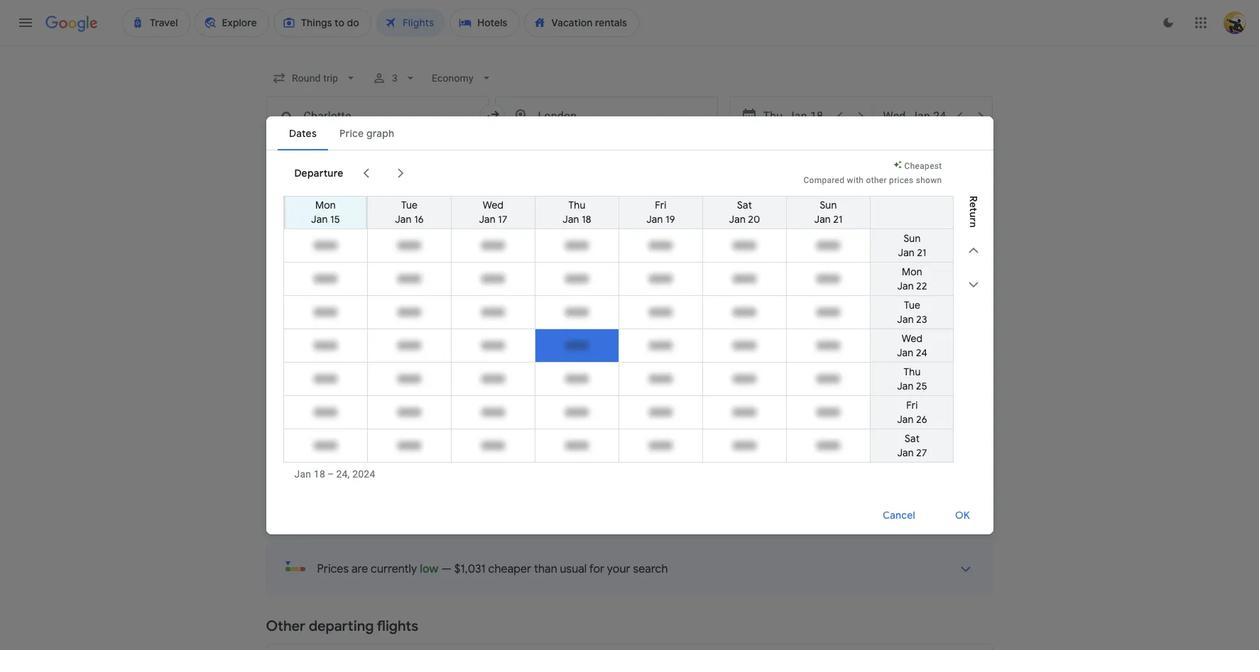 Task type: locate. For each thing, give the bounding box(es) containing it.
23
[[916, 313, 927, 326]]

co for 6:50 am
[[779, 318, 797, 332]]

prices inside "prices include required taxes + fees for 3 passengers. optional charges and bag fees may apply. passenger assistance"
[[450, 269, 475, 279]]

7 left loading prices, jan 18 to jan 23 text field
[[543, 318, 549, 332]]

0 vertical spatial 1,468 kg co 2 avg emissions
[[735, 318, 802, 345]]

flights up convenience
[[367, 247, 408, 265]]

trip up the 24
[[922, 336, 936, 346]]

emissions
[[752, 335, 793, 345], [752, 389, 793, 399], [752, 442, 793, 452]]

min inside 7 hr 40 min – lhr
[[582, 425, 601, 439]]

jan left 20 on the top of the page
[[729, 213, 745, 225]]

1,468 kg co 2 avg emissions up 1,468 kg co
[[735, 318, 802, 345]]

price button
[[552, 142, 608, 165]]

1 40 from the top
[[565, 318, 580, 332]]

1 british from the top
[[378, 335, 404, 345]]

3 1,468 from the top
[[735, 425, 762, 439]]

min down 0000 text box
[[582, 425, 601, 439]]

iberia, for 11:40 am
[[442, 442, 466, 452]]

co left the "loading prices, jan 21 to jan 27" text box on the right bottom of the page
[[779, 425, 797, 439]]

Loading prices, Jan 18 to Jan 22 text field
[[565, 272, 588, 286]]

sat inside sat jan 20
[[737, 198, 752, 211]]

price
[[560, 147, 584, 160], [925, 206, 949, 219]]

flights down currently
[[377, 618, 418, 636]]

min down 0000 "text box"
[[582, 371, 601, 386]]

with
[[847, 175, 864, 185]]

1 vertical spatial 1
[[440, 424, 443, 433]]

nonstop down the 0000 text box on the right bottom of page
[[635, 371, 680, 386]]

avg down loading prices, jan 20 to jan 23 text box
[[735, 335, 750, 345]]

1 nonstop flight. element from the top
[[635, 318, 680, 334]]

learn more about tracked prices image
[[351, 202, 364, 214]]

1 vertical spatial clt
[[543, 388, 557, 398]]

tue
[[401, 198, 417, 211], [904, 299, 920, 311]]

Loading prices, Jan 18 to Jan 26 text field
[[565, 405, 588, 419]]

for right 0000 text field
[[594, 269, 605, 279]]

2 $1,604 round trip from the top
[[897, 371, 936, 399]]

1 vertical spatial flights
[[377, 618, 418, 636]]

price graph
[[925, 206, 979, 219]]

prices right learn more about ranking "image"
[[450, 269, 475, 279]]

thu jan 18
[[562, 198, 591, 225]]

1 7 from the top
[[543, 318, 549, 332]]

and right price
[[359, 269, 373, 279]]

1 horizontal spatial 2024
[[428, 202, 452, 214]]

1 horizontal spatial sat
[[904, 432, 919, 445]]

scroll left image
[[358, 164, 375, 181]]

passengers.
[[615, 269, 664, 279]]

0 vertical spatial american
[[332, 335, 370, 345]]

0 vertical spatial nonstop flight. element
[[635, 318, 680, 334]]

date grid
[[826, 206, 870, 219]]

leaves charlotte douglas international airport at 6:10 pm on thursday, january 18 and arrives at heathrow airport at 6:50 am on friday, january 19. element
[[332, 317, 434, 332]]

3 nonstop from the top
[[635, 425, 680, 439]]

– left loading prices, jan 16 to jan 27 text field
[[381, 425, 388, 439]]

3 lhr from the top
[[563, 442, 579, 452]]

0 vertical spatial 21
[[833, 213, 842, 225]]

1 vertical spatial min
[[582, 371, 601, 386]]

1 7 hr 40 min clt – lhr from the top
[[543, 318, 601, 345]]

1 horizontal spatial 3
[[608, 269, 613, 279]]

emissions down 1,468 kg co
[[752, 389, 793, 399]]

2 vertical spatial min
[[582, 425, 601, 439]]

Loading prices, Jan 21 to Jan 22 text field
[[817, 272, 839, 286]]

round down $1,604 text field
[[897, 442, 920, 452]]

fri inside fri jan 19
[[655, 198, 666, 211]]

Loading prices, Jan 17 to Jan 25 text field
[[481, 372, 504, 386]]

2 fees from the left
[[770, 269, 787, 279]]

1,468 up loading prices, jan 20 to jan 24 text box
[[735, 318, 762, 332]]

Loading prices, Jan 17 to Jan 27 text field
[[481, 438, 504, 453]]

swap origin and destination. image
[[483, 108, 500, 125]]

lhr inside 7 hr 40 min – lhr
[[563, 442, 579, 452]]

– inside 6:10 pm – 6:50 am +
[[375, 318, 382, 332]]

clt left 0000 "text box"
[[543, 335, 557, 345]]

2024 right 16 on the top of page
[[428, 202, 452, 214]]

0 vertical spatial hr
[[552, 318, 563, 332]]

20
[[748, 213, 760, 225]]

round for 2
[[897, 442, 920, 452]]

3 emissions from the top
[[752, 442, 793, 452]]

finnair down loading prices, jan 17 to jan 23 text box
[[468, 335, 496, 345]]

$1,634
[[729, 239, 759, 252]]

thu up 18
[[568, 198, 585, 211]]

lhr
[[563, 335, 579, 345], [563, 388, 579, 398], [563, 442, 579, 452]]

0 horizontal spatial 3
[[392, 72, 398, 84]]

american for 8:35 pm
[[332, 388, 370, 398]]

1 horizontal spatial prices
[[450, 269, 475, 279]]

2 co from the top
[[779, 371, 797, 386]]

2 7 hr 40 min clt – lhr from the top
[[543, 371, 601, 398]]

fri inside sun jan 21 mon jan 22 tue jan 23 wed jan 24 thu jan 25 fri jan 26 sat jan 27
[[906, 399, 918, 412]]

2 vertical spatial british airways, iberia, finnair
[[378, 442, 496, 452]]

21 up 22
[[917, 246, 926, 259]]

1 british airways, iberia, finnair from the top
[[378, 335, 496, 345]]

total duration 7 hr 40 min. element for 11:40 am
[[543, 425, 635, 441]]

trip down 1604 us dollars text box on the bottom
[[922, 389, 936, 399]]

0 horizontal spatial prices
[[317, 562, 349, 577]]

Loading prices, Jan 21 to Jan 21 text field
[[817, 238, 839, 252]]

tue up '23'
[[904, 299, 920, 311]]

0 vertical spatial 7 hr 40 min clt – lhr
[[543, 318, 601, 345]]

0 vertical spatial co
[[779, 318, 797, 332]]

jan 18 – 24, 2024
[[372, 202, 452, 214], [294, 468, 375, 480]]

british airways, iberia, finnair down arrival time: 11:40 am on  friday, january 19. text field on the bottom of the page
[[378, 442, 496, 452]]

total duration 7 hr 40 min. element up 0000 text box
[[543, 371, 635, 388]]

Loading prices, Jan 15 to Jan 27 text field
[[314, 438, 337, 453]]

departure
[[294, 167, 343, 179]]

1,468 up the avg emissions
[[735, 371, 762, 386]]

1
[[429, 371, 432, 380], [440, 424, 443, 433]]

Loading prices, Jan 18 to Jan 27 text field
[[565, 438, 588, 453]]

thu inside thu jan 18
[[568, 198, 585, 211]]

sun down compared
[[819, 198, 837, 211]]

2 american from the top
[[332, 388, 370, 398]]

total duration 7 hr 40 min. element for 6:50 am
[[543, 318, 635, 334]]

bag fees button
[[753, 269, 787, 279]]

hr left loading prices, jan 18 to jan 27 text box
[[552, 425, 563, 439]]

1 lhr from the top
[[563, 335, 579, 345]]

min up 0000 "text box"
[[582, 318, 601, 332]]

2 clt from the top
[[543, 388, 557, 398]]

british airways, iberia, finnair
[[378, 335, 496, 345], [378, 388, 496, 398], [378, 442, 496, 452]]

1 vertical spatial british
[[378, 388, 404, 398]]

1 vertical spatial nonstop flight. element
[[635, 371, 680, 388]]

price right bags popup button
[[560, 147, 584, 160]]

Departure text field
[[763, 97, 828, 136]]

1 vertical spatial 40
[[565, 371, 580, 386]]

40 inside 7 hr 40 min – lhr
[[565, 425, 580, 439]]

7 left loading prices, jan 18 to jan 27 text box
[[543, 425, 549, 439]]

nonstop flight. element down 0000 'text box'
[[635, 425, 680, 441]]

co up the avg emissions
[[779, 371, 797, 386]]

avg down 0000 text box
[[735, 442, 750, 452]]

Loading prices, Jan 18 to Jan 21 text field
[[565, 238, 588, 252]]

Loading prices, Jan 15 to Jan 21 text field
[[314, 238, 337, 252]]

sun inside sun jan 21
[[819, 198, 837, 211]]

0 vertical spatial emissions
[[752, 335, 793, 345]]

jan left 19
[[646, 213, 663, 225]]

Loading prices, Jan 20 to Jan 27 text field
[[733, 438, 756, 453]]

Loading prices, Jan 15 to Jan 24 text field
[[314, 338, 337, 353]]

4:19 pm
[[332, 478, 372, 492]]

airways, down arrival time: 11:40 am on  friday, january 19. text field on the bottom of the page
[[406, 442, 439, 452]]

Loading prices, Jan 18 to Jan 23 text field
[[565, 305, 588, 319]]

7 inside 7 hr 40 min – lhr
[[543, 425, 549, 439]]

2 for 11:40 am
[[797, 429, 802, 441]]

21 for sun jan 21 mon jan 22 tue jan 23 wed jan 24 thu jan 25 fri jan 26 sat jan 27
[[917, 246, 926, 259]]

1 vertical spatial total duration 7 hr 40 min. element
[[543, 371, 635, 388]]

1 vertical spatial finnair
[[468, 388, 496, 398]]

connecting airports button
[[765, 142, 893, 165]]

optional
[[666, 269, 699, 279]]

3 finnair from the top
[[468, 442, 496, 452]]

jan 18 – 24, 2024 down loading prices, jan 15 to jan 27 text box at the left bottom of page
[[294, 468, 375, 480]]

finnair down loading prices, jan 17 to jan 26 text field
[[468, 442, 496, 452]]

emissions
[[689, 147, 735, 160]]

1 vertical spatial prices
[[318, 202, 348, 214]]

0 vertical spatial mon
[[315, 198, 335, 211]]

0 vertical spatial 40
[[565, 318, 580, 332]]

2 airways, from the top
[[406, 388, 439, 398]]

airlines
[[425, 147, 461, 160]]

Loading prices, Jan 18 to Jan 25 text field
[[565, 372, 588, 386]]

british down leaves charlotte douglas international airport at 8:35 pm on thursday, january 18 and arrives at heathrow airport at 9:15 am on friday, january 19. element
[[378, 388, 404, 398]]

1 vertical spatial sun
[[903, 232, 920, 245]]

flights for other departing flights
[[377, 618, 418, 636]]

– left loading prices, jan 18 to jan 27 text box
[[557, 442, 563, 452]]

2 nonstop flight. element from the top
[[635, 371, 680, 388]]

3 total duration 7 hr 40 min. element from the top
[[543, 425, 635, 441]]

2 1,468 kg co 2 avg emissions from the top
[[735, 425, 802, 452]]

0 vertical spatial airways,
[[406, 335, 439, 345]]

sun
[[819, 198, 837, 211], [903, 232, 920, 245]]

– right departure time: 4:19 pm. text box
[[374, 478, 381, 492]]

1 1,468 from the top
[[735, 318, 762, 332]]

Loading prices, Jan 20 to Jan 25 text field
[[733, 372, 756, 386]]

+ inside 9:15 am + 1
[[425, 371, 429, 380]]

1 min from the top
[[582, 318, 601, 332]]

for
[[594, 269, 605, 279], [589, 562, 604, 577]]

1 horizontal spatial wed
[[901, 332, 922, 345]]

jan inside sat jan 20
[[729, 213, 745, 225]]

sun for sun jan 21
[[819, 198, 837, 211]]

1 co from the top
[[779, 318, 797, 332]]

3 british from the top
[[378, 442, 404, 452]]

bags button
[[490, 142, 546, 165]]

2 round from the top
[[897, 389, 920, 399]]

3 $1,604 round trip from the top
[[897, 425, 936, 452]]

$1,604
[[900, 318, 936, 332], [900, 371, 936, 386], [900, 425, 936, 439]]

american down 6:10 pm text box in the left of the page
[[332, 335, 370, 345]]

3 min from the top
[[582, 425, 601, 439]]

1 vertical spatial 18 – 24,
[[314, 468, 350, 480]]

co left 0000 text field
[[779, 318, 797, 332]]

1 2 from the top
[[797, 323, 802, 335]]

lhr down 0000 text field
[[563, 388, 579, 398]]

thu inside sun jan 21 mon jan 22 tue jan 23 wed jan 24 thu jan 25 fri jan 26 sat jan 27
[[903, 365, 920, 378]]

kg
[[764, 318, 777, 332], [764, 371, 777, 386], [764, 425, 777, 439]]

0 vertical spatial $1,604 round trip
[[897, 318, 936, 346]]

total duration 7 hr 40 min. element
[[543, 318, 635, 334], [543, 371, 635, 388], [543, 425, 635, 441]]

kg right loading prices, jan 20 to jan 23 text box
[[764, 318, 777, 332]]

1,468 kg co 2 avg emissions down 0000 text box
[[735, 425, 802, 452]]

Loading prices, Jan 19 to Jan 21 text field
[[649, 238, 672, 252]]

1 horizontal spatial fees
[[770, 269, 787, 279]]

main content containing best departing flights
[[266, 200, 993, 650]]

3 7 from the top
[[543, 425, 549, 439]]

3 round from the top
[[897, 442, 920, 452]]

Loading prices, Jan 16 to Jan 26 text field
[[398, 405, 420, 419]]

40 down 0000 text box
[[565, 425, 580, 439]]

1 vertical spatial airways,
[[406, 388, 439, 398]]

8:35 pm
[[332, 371, 373, 386]]

kg right loading prices, jan 20 to jan 27 text box
[[764, 425, 777, 439]]

$1,031
[[454, 562, 486, 577]]

leaves charlotte douglas international airport at 8:35 pm on thursday, january 18 and arrives at heathrow airport at 9:15 am on friday, january 19. element
[[332, 371, 432, 386]]

$1,604 up the 24
[[900, 318, 936, 332]]

0 vertical spatial thu
[[568, 198, 585, 211]]

sat inside sun jan 21 mon jan 22 tue jan 23 wed jan 24 thu jan 25 fri jan 26 sat jan 27
[[904, 432, 919, 445]]

18 – 24, down scroll right icon
[[392, 202, 426, 214]]

1 horizontal spatial prices
[[889, 175, 914, 185]]

jan inside fri jan 19
[[646, 213, 663, 225]]

16
[[414, 213, 423, 225]]

0 vertical spatial iberia,
[[442, 335, 466, 345]]

sat up 20 on the top of the page
[[737, 198, 752, 211]]

3 american from the top
[[332, 442, 370, 452]]

main content
[[266, 200, 993, 650]]

1604 US dollars text field
[[900, 371, 936, 386]]

and
[[359, 269, 373, 279], [736, 269, 751, 279]]

by:
[[956, 267, 970, 280]]

1 horizontal spatial 21
[[917, 246, 926, 259]]

0 horizontal spatial sun
[[819, 198, 837, 211]]

2 british airways, iberia, finnair from the top
[[378, 388, 496, 398]]

1 vertical spatial american
[[332, 388, 370, 398]]

1 american from the top
[[332, 335, 370, 345]]

cheaper
[[488, 562, 531, 577]]

3 kg from the top
[[764, 425, 777, 439]]

Loading prices, Jan 15 to Jan 22 text field
[[314, 272, 337, 286]]

tue jan 16
[[395, 198, 423, 225]]

0 vertical spatial prices
[[450, 269, 475, 279]]

departing for other
[[309, 618, 374, 636]]

iberia, for 6:50 am
[[442, 335, 466, 345]]

british airways, iberia, finnair down arrival time: 6:50 am on  friday, january 19. text field in the left of the page
[[378, 335, 496, 345]]

1 iberia, from the top
[[442, 335, 466, 345]]

Loading prices, Jan 21 to Jan 26 text field
[[817, 405, 839, 419]]

40 up 0000 "text box"
[[565, 318, 580, 332]]

american
[[332, 335, 370, 345], [332, 388, 370, 398], [332, 442, 370, 452]]

british airways, iberia, finnair for 6:50 am
[[378, 335, 496, 345]]

1 horizontal spatial price
[[925, 206, 949, 219]]

18 – 24, down loading prices, jan 15 to jan 27 text box at the left bottom of page
[[314, 468, 350, 480]]

0 horizontal spatial sat
[[737, 198, 752, 211]]

3 nonstop flight. element from the top
[[635, 425, 680, 441]]

american for 11:00 pm
[[332, 442, 370, 452]]

price inside price graph button
[[925, 206, 949, 219]]

sun down price graph button
[[903, 232, 920, 245]]

price inside the price popup button
[[560, 147, 584, 160]]

2 vertical spatial nonstop flight. element
[[635, 425, 680, 441]]

sort by: button
[[928, 261, 993, 286]]

0 vertical spatial 1
[[429, 371, 432, 380]]

3 40 from the top
[[565, 425, 580, 439]]

0 vertical spatial 3
[[392, 72, 398, 84]]

nonstop flight. element up 0000 'text box'
[[635, 371, 680, 388]]

3 trip from the top
[[922, 442, 936, 452]]

based
[[298, 269, 322, 279]]

1 vertical spatial co
[[779, 371, 797, 386]]

1 vertical spatial lhr
[[563, 388, 579, 398]]

3 $1,604 from the top
[[900, 425, 936, 439]]

fri jan 19
[[646, 198, 675, 225]]

nonstop flight. element up the 0000 text box on the right bottom of page
[[635, 318, 680, 334]]

1 vertical spatial hr
[[552, 371, 563, 386]]

2 british from the top
[[378, 388, 404, 398]]

Loading prices, Jan 20 to Jan 26 text field
[[733, 405, 756, 419]]

jan 18 – 24, 2024 inside find the best price region
[[372, 202, 452, 214]]

jan left 16 on the top of page
[[395, 213, 411, 225]]

date
[[826, 206, 849, 219]]

hr
[[552, 318, 563, 332], [552, 371, 563, 386], [552, 425, 563, 439]]

2 nonstop from the top
[[635, 371, 680, 386]]

– up 7 hr 40 min – lhr
[[557, 388, 563, 398]]

3 button
[[366, 65, 423, 91]]

1 kg from the top
[[764, 318, 777, 332]]

2 trip from the top
[[922, 389, 936, 399]]

0 vertical spatial wed
[[482, 198, 503, 211]]

0 vertical spatial 18 – 24,
[[392, 202, 426, 214]]

7 left 0000 text field
[[543, 371, 549, 386]]

3 airways, from the top
[[406, 442, 439, 452]]

sun inside sun jan 21 mon jan 22 tue jan 23 wed jan 24 thu jan 25 fri jan 26 sat jan 27
[[903, 232, 920, 245]]

wed jan 17
[[479, 198, 507, 225]]

1 vertical spatial avg
[[735, 389, 750, 399]]

0 vertical spatial fri
[[655, 198, 666, 211]]

0 horizontal spatial 1
[[429, 371, 432, 380]]

british airways, iberia, finnair for 11:40 am
[[378, 442, 496, 452]]

1 vertical spatial 1,468 kg co 2 avg emissions
[[735, 425, 802, 452]]

fri up 26 on the bottom right of the page
[[906, 399, 918, 412]]

nonstop down 0000 'text box'
[[635, 425, 680, 439]]

0 vertical spatial flights
[[367, 247, 408, 265]]

Loading prices, Jan 16 to Jan 25 text field
[[398, 372, 420, 386]]

0 vertical spatial 2024
[[428, 202, 452, 214]]

0 horizontal spatial 2024
[[352, 468, 375, 480]]

track prices from charlotte to london departing 2024-01-18 and returning 2024-01-24 image
[[460, 202, 485, 212]]

0 vertical spatial min
[[582, 318, 601, 332]]

emissions button
[[680, 142, 760, 165]]

2 emissions from the top
[[752, 389, 793, 399]]

Loading prices, Jan 17 to Jan 21 text field
[[481, 238, 504, 252]]

0 vertical spatial $1,604
[[900, 318, 936, 332]]

0 vertical spatial tue
[[401, 198, 417, 211]]

price for price graph
[[925, 206, 949, 219]]

0 horizontal spatial tue
[[401, 198, 417, 211]]

fri
[[655, 198, 666, 211], [906, 399, 918, 412]]

avg
[[735, 335, 750, 345], [735, 389, 750, 399], [735, 442, 750, 452]]

departing for best
[[299, 247, 364, 265]]

total duration 7 hr 40 min. element up 0000 "text box"
[[543, 318, 635, 334]]

prices for are
[[317, 562, 349, 577]]

1 vertical spatial prices
[[317, 562, 349, 577]]

1 vertical spatial sat
[[904, 432, 919, 445]]

0 vertical spatial finnair
[[468, 335, 496, 345]]

1 vertical spatial kg
[[764, 371, 777, 386]]

1 horizontal spatial and
[[736, 269, 751, 279]]

total duration 7 hr 40 min. element down 0000 text box
[[543, 425, 635, 441]]

1 1,468 kg co 2 avg emissions from the top
[[735, 318, 802, 345]]

apply.
[[808, 269, 832, 279]]

mon up 15
[[315, 198, 335, 211]]

1 clt from the top
[[543, 335, 557, 345]]

wed
[[482, 198, 503, 211], [901, 332, 922, 345]]

0 horizontal spatial fri
[[655, 198, 666, 211]]

cancel button
[[866, 498, 933, 533]]

0 horizontal spatial thu
[[568, 198, 585, 211]]

jan left 27
[[897, 446, 913, 459]]

+
[[567, 269, 572, 279], [427, 317, 431, 327], [425, 371, 429, 380], [436, 424, 440, 433]]

0 vertical spatial round
[[897, 336, 920, 346]]

3 iberia, from the top
[[442, 442, 466, 452]]

Arrival time: 11:40 AM on  Friday, January 19. text field
[[390, 424, 443, 439]]

1 vertical spatial iberia,
[[442, 388, 466, 398]]

avg for 6:50 am
[[735, 335, 750, 345]]

1 hr from the top
[[552, 318, 563, 332]]

wed up "17"
[[482, 198, 503, 211]]

jan left "17"
[[479, 213, 495, 225]]

finnair
[[468, 335, 496, 345], [468, 388, 496, 398], [468, 442, 496, 452]]

jan 18 – 24, 2024 down scroll right icon
[[372, 202, 452, 214]]

emissions up 1,468 kg co
[[752, 335, 793, 345]]

1,468 kg co 2 avg emissions
[[735, 318, 802, 345], [735, 425, 802, 452]]

Loading prices, Jan 19 to Jan 25 text field
[[649, 372, 672, 386]]

clt
[[543, 335, 557, 345], [543, 388, 557, 398]]

mon
[[315, 198, 335, 211], [902, 265, 922, 278]]

british down leaves charlotte douglas international airport at 6:10 pm on thursday, january 18 and arrives at heathrow airport at 6:50 am on friday, january 19. element
[[378, 335, 404, 345]]

1 vertical spatial 3
[[608, 269, 613, 279]]

21 for sun jan 21
[[833, 213, 842, 225]]

airways, for 6:50 am
[[406, 335, 439, 345]]

best
[[266, 247, 296, 265]]

1 vertical spatial wed
[[901, 332, 922, 345]]

iberia,
[[442, 335, 466, 345], [442, 388, 466, 398], [442, 442, 466, 452]]

british for 6:10 pm
[[378, 335, 404, 345]]

mon up 22
[[902, 265, 922, 278]]

duration button
[[899, 142, 973, 165]]

2 vertical spatial kg
[[764, 425, 777, 439]]

e
[[967, 202, 980, 208]]

1,468 down 0000 text box
[[735, 425, 762, 439]]

21 inside sun jan 21
[[833, 213, 842, 225]]

$1,604 down the 24
[[900, 371, 936, 386]]

Loading prices, Jan 16 to Jan 21 text field
[[398, 238, 420, 252]]

None search field
[[266, 65, 993, 188]]

all filters button
[[266, 142, 346, 165]]

prices left learn more about tracked prices icon
[[318, 202, 348, 214]]

hr inside 7 hr 40 min – lhr
[[552, 425, 563, 439]]

avg down loading prices, jan 20 to jan 25 text field
[[735, 389, 750, 399]]

2 lhr from the top
[[563, 388, 579, 398]]

british for 8:35 pm
[[378, 388, 404, 398]]

1 airways, from the top
[[406, 335, 439, 345]]

leaves charlotte douglas international airport at 11:00 pm on thursday, january 18 and arrives at heathrow airport at 11:40 am on friday, january 19. element
[[332, 424, 443, 439]]

1 vertical spatial 7
[[543, 371, 549, 386]]

emissions down 0000 text box
[[752, 442, 793, 452]]

nonstop for 1,468 kg co
[[635, 371, 680, 386]]

40 down 0000 "text box"
[[565, 371, 580, 386]]

1 total duration 7 hr 40 min. element from the top
[[543, 318, 635, 334]]

$1,604 for 1,468 kg co
[[900, 371, 936, 386]]

trip for 2
[[922, 442, 936, 452]]

compared
[[803, 175, 845, 185]]

1 vertical spatial for
[[589, 562, 604, 577]]

0 vertical spatial clt
[[543, 335, 557, 345]]

british airways, iberia, finnair down loading prices, jan 16 to jan 25 text field
[[378, 388, 496, 398]]

taxes
[[543, 269, 565, 279]]

2 and from the left
[[736, 269, 751, 279]]

0 horizontal spatial fees
[[574, 269, 592, 279]]

6:50 am
[[385, 318, 427, 332]]

jan left 18
[[562, 213, 579, 225]]

3 british airways, iberia, finnair from the top
[[378, 442, 496, 452]]

trip down $1,604 text field
[[922, 442, 936, 452]]

1 vertical spatial round
[[897, 389, 920, 399]]

for left the your
[[589, 562, 604, 577]]

2 vertical spatial hr
[[552, 425, 563, 439]]

3 co from the top
[[779, 425, 797, 439]]

Loading prices, Jan 19 to Jan 27 text field
[[649, 438, 672, 453]]

nonstop flight. element
[[635, 318, 680, 334], [635, 371, 680, 388], [635, 425, 680, 441]]

mon inside mon jan 15
[[315, 198, 335, 211]]

7 for 11:40 am
[[543, 425, 549, 439]]

2 vertical spatial $1,604
[[900, 425, 936, 439]]

2 vertical spatial iberia,
[[442, 442, 466, 452]]

1 vertical spatial emissions
[[752, 389, 793, 399]]

Loading prices, Jan 19 to Jan 23 text field
[[649, 305, 672, 319]]

british
[[378, 335, 404, 345], [378, 388, 404, 398], [378, 442, 404, 452]]

1 finnair from the top
[[468, 335, 496, 345]]

2 vertical spatial 7
[[543, 425, 549, 439]]

1,468
[[735, 318, 762, 332], [735, 371, 762, 386], [735, 425, 762, 439]]

ok button
[[938, 498, 987, 533]]

scroll down image
[[965, 276, 982, 293]]

hr left loading prices, jan 18 to jan 23 text field
[[552, 318, 563, 332]]

7 hr 40 min clt – lhr up 0000 text box
[[543, 371, 601, 398]]

1604 US dollars text field
[[900, 425, 936, 439]]

r e t u r n
[[967, 196, 980, 228]]

0 horizontal spatial 21
[[833, 213, 842, 225]]

american down 8:35 pm text field
[[332, 388, 370, 398]]

0 horizontal spatial prices
[[318, 202, 348, 214]]

departing up on
[[299, 247, 364, 265]]

1 vertical spatial departing
[[309, 618, 374, 636]]

1 horizontal spatial 1
[[440, 424, 443, 433]]

jan inside mon jan 15
[[311, 213, 327, 225]]

2 vertical spatial $1,604 round trip
[[897, 425, 936, 452]]

emissions for 6:50 am
[[752, 335, 793, 345]]

round for 1,468 kg co
[[897, 389, 920, 399]]

2 $1,604 from the top
[[900, 371, 936, 386]]

1 emissions from the top
[[752, 335, 793, 345]]

departing right other
[[309, 618, 374, 636]]

co
[[779, 318, 797, 332], [779, 371, 797, 386], [779, 425, 797, 439]]

Loading prices, Jan 21 to Jan 23 text field
[[817, 305, 839, 319]]

2 vertical spatial airways,
[[406, 442, 439, 452]]

jan left 15
[[311, 213, 327, 225]]

2 vertical spatial american
[[332, 442, 370, 452]]

jan inside find the best price region
[[372, 202, 389, 214]]

airlines button
[[417, 142, 485, 165]]

0 vertical spatial british
[[378, 335, 404, 345]]

airways, down loading prices, jan 16 to jan 25 text field
[[406, 388, 439, 398]]

departing
[[299, 247, 364, 265], [309, 618, 374, 636]]

0 vertical spatial nonstop
[[635, 318, 680, 332]]

7 hr 40 min clt – lhr for 6:10 pm
[[543, 318, 601, 345]]

18 – 24, inside find the best price region
[[392, 202, 426, 214]]

Loading prices, Jan 20 to Jan 22 text field
[[733, 272, 756, 286]]

Loading prices, Jan 16 to Jan 24 text field
[[398, 338, 420, 353]]

3 hr from the top
[[552, 425, 563, 439]]

low
[[420, 562, 439, 577]]

prices
[[450, 269, 475, 279], [317, 562, 349, 577]]

1 fees from the left
[[574, 269, 592, 279]]

$1,634 button
[[703, 229, 786, 262]]

2 vertical spatial british
[[378, 442, 404, 452]]

1 nonstop from the top
[[635, 318, 680, 332]]

charges
[[702, 269, 733, 279]]

1 avg from the top
[[735, 335, 750, 345]]

40 for 6:50 am
[[565, 318, 580, 332]]

3 avg from the top
[[735, 442, 750, 452]]

kg for 6:50 am
[[764, 318, 777, 332]]

jan left 4:19 pm
[[294, 468, 311, 480]]

prices right "other"
[[889, 175, 914, 185]]

1 right 11:40 am
[[440, 424, 443, 433]]

Loading prices, Jan 17 to Jan 23 text field
[[481, 305, 504, 319]]

prices include required taxes + fees for 3 passengers. optional charges and bag fees may apply. passenger assistance
[[266, 269, 832, 293]]

2 2 from the top
[[797, 429, 802, 441]]

Loading prices, Jan 16 to Jan 23 text field
[[398, 305, 420, 319]]

2 vertical spatial 1,468
[[735, 425, 762, 439]]

emissions for 11:40 am
[[752, 442, 793, 452]]

$1,604 round trip up the 24
[[897, 318, 936, 346]]

0 horizontal spatial 18 – 24,
[[314, 468, 350, 480]]

jan left 22
[[897, 279, 913, 292]]

2 vertical spatial avg
[[735, 442, 750, 452]]

lhr down loading prices, jan 18 to jan 23 text field
[[563, 335, 579, 345]]

1 vertical spatial $1,604 round trip
[[897, 371, 936, 399]]

21 inside sun jan 21 mon jan 22 tue jan 23 wed jan 24 thu jan 25 fri jan 26 sat jan 27
[[917, 246, 926, 259]]



Task type: vqa. For each thing, say whether or not it's contained in the screenshot.


Task type: describe. For each thing, give the bounding box(es) containing it.
leaves charlotte douglas international airport at 4:19 pm on thursday, january 18 and arrives at heathrow airport at 6:30 am on friday, january 19. element
[[332, 478, 434, 492]]

other
[[866, 175, 887, 185]]

r
[[967, 196, 980, 202]]

Loading prices, Jan 18 to Jan 24, selected text field
[[565, 338, 588, 353]]

bag
[[753, 269, 768, 279]]

avg emissions
[[735, 389, 793, 399]]

scroll up image
[[965, 242, 982, 259]]

on
[[324, 269, 334, 279]]

clt for 6:10 pm
[[543, 335, 557, 345]]

Arrival time: 6:50 AM on  Friday, January 19. text field
[[385, 317, 434, 332]]

Loading prices, Jan 21 to Jan 24 text field
[[817, 338, 839, 353]]

nonstop flight. element for 2
[[635, 425, 680, 441]]

cancel
[[883, 509, 916, 522]]

t
[[967, 208, 980, 212]]

and inside "prices include required taxes + fees for 3 passengers. optional charges and bag fees may apply. passenger assistance"
[[736, 269, 751, 279]]

Departure time: 4:19 PM. text field
[[332, 478, 372, 492]]

40 for 11:40 am
[[565, 425, 580, 439]]

usual
[[560, 562, 587, 577]]

7 hr 40 min clt – lhr for 8:35 pm
[[543, 371, 601, 398]]

2024 inside find the best price region
[[428, 202, 452, 214]]

1 inside 11:00 pm – 11:40 am + 1
[[440, 424, 443, 433]]

Loading prices, Jan 17 to Jan 26 text field
[[481, 405, 504, 419]]

1 vertical spatial 2024
[[352, 468, 375, 480]]

track
[[290, 202, 316, 214]]

1 round from the top
[[897, 336, 920, 346]]

times button
[[614, 142, 675, 165]]

wed inside sun jan 21 mon jan 22 tue jan 23 wed jan 24 thu jan 25 fri jan 26 sat jan 27
[[901, 332, 922, 345]]

cheapest
[[904, 161, 942, 171]]

6:10 pm
[[332, 318, 372, 332]]

nonstop for 2
[[635, 425, 680, 439]]

2 1,468 from the top
[[735, 371, 762, 386]]

clt for 8:35 pm
[[543, 388, 557, 398]]

tue inside tue jan 16
[[401, 198, 417, 211]]

american for 6:10 pm
[[332, 335, 370, 345]]

date grid button
[[789, 200, 881, 225]]

2 kg from the top
[[764, 371, 777, 386]]

1,468 kg co 2 avg emissions for 11:40 am
[[735, 425, 802, 452]]

min for 6:50 am
[[582, 318, 601, 332]]

1 inside 9:15 am + 1
[[429, 371, 432, 380]]

1,468 kg co
[[735, 371, 797, 386]]

15
[[330, 213, 340, 225]]

Loading prices, Jan 17 to Jan 22 text field
[[481, 272, 504, 286]]

6:10 pm – 6:50 am +
[[332, 317, 431, 332]]

sun jan 21
[[814, 198, 842, 225]]

sun jan 21 mon jan 22 tue jan 23 wed jan 24 thu jan 25 fri jan 26 sat jan 27
[[896, 232, 927, 459]]

learn more about ranking image
[[428, 268, 441, 280]]

2 40 from the top
[[565, 371, 580, 386]]

Loading prices, Jan 17 to Jan 24 text field
[[481, 338, 504, 353]]

1604 US dollars text field
[[900, 318, 936, 332]]

none search field containing all filters
[[266, 65, 993, 188]]

18
[[581, 213, 591, 225]]

jan inside tue jan 16
[[395, 213, 411, 225]]

11:00 pm – 11:40 am + 1
[[332, 424, 443, 439]]

search
[[633, 562, 668, 577]]

2 finnair from the top
[[468, 388, 496, 398]]

—
[[441, 562, 452, 577]]

mon inside sun jan 21 mon jan 22 tue jan 23 wed jan 24 thu jan 25 fri jan 26 sat jan 27
[[902, 265, 922, 278]]

Loading prices, Jan 15 to Jan 25 text field
[[314, 372, 337, 386]]

$1,604 round trip for 1,468 kg co
[[897, 371, 936, 399]]

+ inside 6:10 pm – 6:50 am +
[[427, 317, 431, 327]]

times
[[623, 147, 651, 160]]

grid
[[851, 206, 870, 219]]

hr for 11:40 am
[[552, 425, 563, 439]]

Loading prices, Jan 20 to Jan 23 text field
[[733, 305, 756, 319]]

jan inside thu jan 18
[[562, 213, 579, 225]]

trip for 1,468 kg co
[[922, 389, 936, 399]]

tue inside sun jan 21 mon jan 22 tue jan 23 wed jan 24 thu jan 25 fri jan 26 sat jan 27
[[904, 299, 920, 311]]

0 vertical spatial prices
[[889, 175, 914, 185]]

price graph button
[[888, 200, 990, 225]]

27
[[916, 446, 927, 459]]

ok
[[955, 509, 970, 522]]

flights for best departing flights
[[367, 247, 408, 265]]

11:00 pm
[[332, 425, 378, 439]]

17
[[498, 213, 507, 225]]

3 inside "prices include required taxes + fees for 3 passengers. optional charges and bag fees may apply. passenger assistance"
[[608, 269, 613, 279]]

all filters
[[293, 147, 335, 160]]

9:15 am + 1
[[385, 371, 432, 386]]

passenger
[[266, 283, 308, 293]]

2 iberia, from the top
[[442, 388, 466, 398]]

price
[[337, 269, 356, 279]]

2 7 from the top
[[543, 371, 549, 386]]

all
[[293, 147, 305, 160]]

duration
[[907, 147, 948, 160]]

jan left 25
[[897, 380, 913, 392]]

finnair for 6:50 am
[[468, 335, 496, 345]]

include
[[477, 269, 506, 279]]

+ inside "prices include required taxes + fees for 3 passengers. optional charges and bag fees may apply. passenger assistance"
[[567, 269, 572, 279]]

1,468 for 11:40 am
[[735, 425, 762, 439]]

track prices
[[290, 202, 348, 214]]

sort
[[934, 267, 954, 280]]

jan left the 24
[[896, 346, 913, 359]]

22
[[916, 279, 927, 292]]

u
[[967, 212, 980, 218]]

price for price
[[560, 147, 584, 160]]

british for 11:00 pm
[[378, 442, 404, 452]]

ranked
[[266, 269, 295, 279]]

Loading prices, Jan 16 to Jan 27 text field
[[398, 438, 420, 453]]

Loading prices, Jan 15 to Jan 23 text field
[[314, 305, 337, 319]]

Loading prices, Jan 19 to Jan 26 text field
[[649, 405, 672, 419]]

filters
[[307, 147, 335, 160]]

mon jan 15
[[311, 198, 340, 225]]

$1,604 round trip for 2
[[897, 425, 936, 452]]

jan left 26 on the bottom right of the page
[[897, 413, 913, 426]]

7 for 6:50 am
[[543, 318, 549, 332]]

find the best price region
[[266, 200, 993, 236]]

are
[[351, 562, 368, 577]]

stops button
[[352, 142, 411, 165]]

kg for 11:40 am
[[764, 425, 777, 439]]

2 min from the top
[[582, 371, 601, 386]]

7 hr 40 min – lhr
[[543, 425, 601, 452]]

Loading prices, Jan 19 to Jan 24 text field
[[649, 338, 672, 353]]

assistance
[[310, 283, 353, 293]]

lhr for 6:10 pm
[[563, 335, 579, 345]]

24
[[916, 346, 927, 359]]

4:19 pm –
[[332, 478, 384, 492]]

2 hr from the top
[[552, 371, 563, 386]]

Departure time: 11:00 PM. text field
[[332, 425, 378, 439]]

other departing flights
[[266, 618, 418, 636]]

Return text field
[[883, 97, 948, 136]]

19
[[665, 213, 675, 225]]

Loading prices, Jan 20 to Jan 24 text field
[[733, 338, 756, 353]]

1 trip from the top
[[922, 336, 936, 346]]

prices are currently low — $1,031 cheaper than usual for your search
[[317, 562, 668, 577]]

Loading prices, Jan 16 to Jan 22 text field
[[398, 272, 420, 286]]

wed inside wed jan 17
[[482, 198, 503, 211]]

prices for include
[[450, 269, 475, 279]]

your
[[607, 562, 630, 577]]

currently
[[371, 562, 417, 577]]

lhr for 8:35 pm
[[563, 388, 579, 398]]

Arrival time: 9:15 AM on  Friday, January 19. text field
[[385, 371, 432, 386]]

jan inside sun jan 21
[[814, 213, 830, 225]]

sun for sun jan 21 mon jan 22 tue jan 23 wed jan 24 thu jan 25 fri jan 26 sat jan 27
[[903, 232, 920, 245]]

airports
[[831, 147, 869, 160]]

jan inside wed jan 17
[[479, 213, 495, 225]]

stops
[[360, 147, 387, 160]]

1,468 for 6:50 am
[[735, 318, 762, 332]]

Loading prices, Jan 19 to Jan 22 text field
[[649, 272, 672, 286]]

2 for 6:50 am
[[797, 323, 802, 335]]

hr for 6:50 am
[[552, 318, 563, 332]]

2 total duration 7 hr 40 min. element from the top
[[543, 371, 635, 388]]

26
[[916, 413, 927, 426]]

connecting
[[774, 147, 829, 160]]

– left 0000 "text box"
[[557, 335, 563, 345]]

Loading prices, Jan 15 to Jan 26 text field
[[314, 405, 337, 419]]

1 and from the left
[[359, 269, 373, 279]]

convenience
[[376, 269, 426, 279]]

sort by:
[[934, 267, 970, 280]]

1,468 kg co 2 avg emissions for 6:50 am
[[735, 318, 802, 345]]

other
[[266, 618, 305, 636]]

Departure time: 6:10 PM. text field
[[332, 318, 372, 332]]

3 inside popup button
[[392, 72, 398, 84]]

co for 11:40 am
[[779, 425, 797, 439]]

avg for 11:40 am
[[735, 442, 750, 452]]

min for 11:40 am
[[582, 425, 601, 439]]

for inside "prices include required taxes + fees for 3 passengers. optional charges and bag fees may apply. passenger assistance"
[[594, 269, 605, 279]]

ranked based on price and convenience
[[266, 269, 426, 279]]

– inside 11:00 pm – 11:40 am + 1
[[381, 425, 388, 439]]

Loading prices, Jan 21 to Jan 25 text field
[[817, 372, 839, 386]]

+ inside 11:00 pm – 11:40 am + 1
[[436, 424, 440, 433]]

jan down price graph button
[[898, 246, 914, 259]]

– inside 7 hr 40 min – lhr
[[557, 442, 563, 452]]

2 avg from the top
[[735, 389, 750, 399]]

Loading prices, Jan 21 to Jan 27 text field
[[817, 438, 839, 453]]

may
[[789, 269, 806, 279]]

jan left '23'
[[897, 313, 913, 326]]

Departure time: 8:35 PM. text field
[[332, 371, 373, 386]]

$1,604 for 2
[[900, 425, 936, 439]]

airways, for 11:40 am
[[406, 442, 439, 452]]

1 vertical spatial jan 18 – 24, 2024
[[294, 468, 375, 480]]

required
[[508, 269, 541, 279]]

best departing flights
[[266, 247, 408, 265]]

nonstop flight. element for 1,468 kg co
[[635, 371, 680, 388]]

9:15 am
[[385, 371, 425, 386]]

sat jan 20
[[729, 198, 760, 225]]

connecting airports
[[774, 147, 869, 160]]

25
[[916, 380, 927, 392]]

scroll right image
[[392, 164, 409, 181]]

1 $1,604 round trip from the top
[[897, 318, 936, 346]]

finnair for 11:40 am
[[468, 442, 496, 452]]

prices inside find the best price region
[[318, 202, 348, 214]]

compared with other prices shown
[[803, 175, 942, 185]]

1 $1,604 from the top
[[900, 318, 936, 332]]



